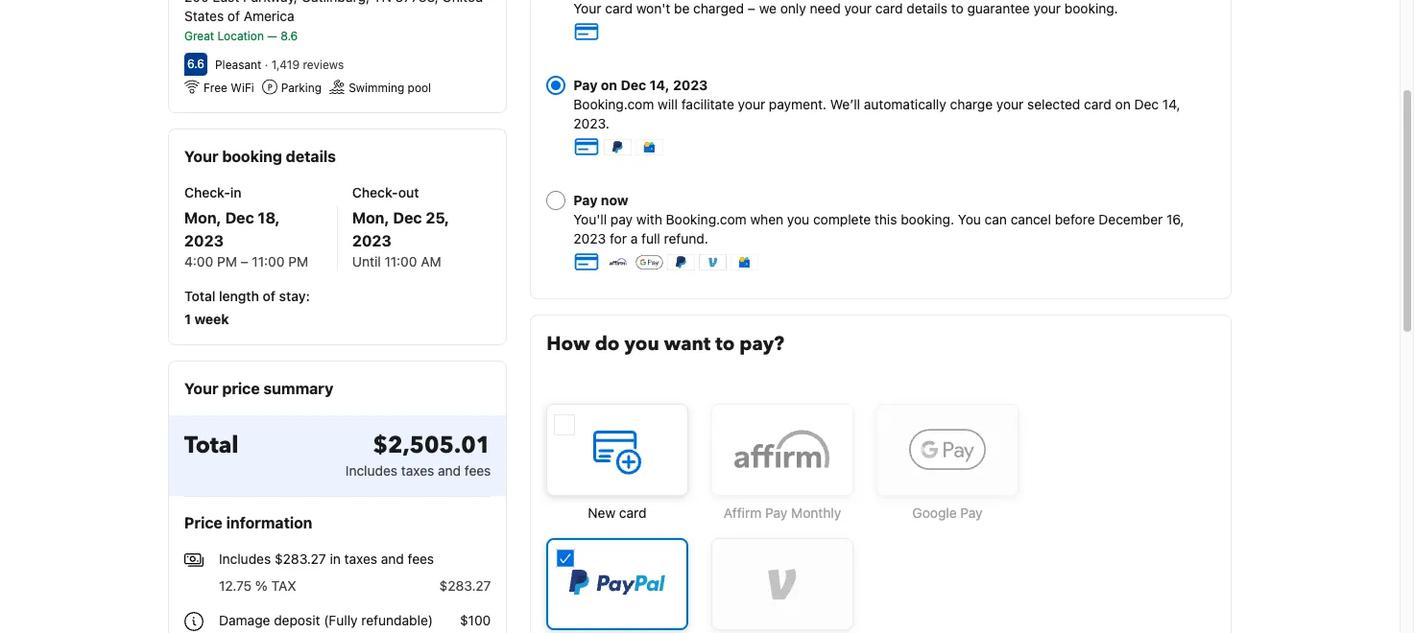Task type: describe. For each thing, give the bounding box(es) containing it.
google pay image
[[636, 253, 664, 271]]

0 vertical spatial fees
[[464, 463, 491, 479]]

18,
[[258, 209, 280, 227]]

mon, for mon, dec 18, 2023
[[184, 209, 222, 227]]

37738,
[[395, 0, 439, 5]]

booking. inside pay now you'll pay with booking.com when you complete this booking. you can cancel before december 16, 2023 for a full refund.
[[901, 211, 954, 228]]

you inside pay now you'll pay with booking.com when you complete this booking. you can cancel before december 16, 2023 for a full refund.
[[787, 211, 809, 228]]

(fully
[[324, 612, 358, 629]]

damage
[[219, 612, 270, 629]]

booking.com for when
[[666, 211, 747, 228]]

dec inside check-out mon, dec 25, 2023 until 11:00 am
[[393, 209, 422, 227]]

0 horizontal spatial details
[[286, 148, 336, 165]]

–
[[241, 253, 248, 270]]

dec right selected at the top right of the page
[[1134, 96, 1159, 112]]

– we
[[748, 0, 777, 16]]

booking
[[222, 148, 282, 165]]

pool
[[408, 81, 431, 95]]

selected
[[1027, 96, 1080, 112]]

free wifi
[[204, 81, 254, 95]]

includes $283.27 in taxes and fees
[[219, 551, 434, 567]]

%
[[255, 578, 268, 594]]

1 horizontal spatial card
[[875, 0, 903, 16]]

pleasant · 1,419 reviews
[[215, 58, 344, 72]]

of inside the total length of stay: 1 week
[[263, 288, 276, 304]]

parkway,
[[243, 0, 298, 5]]

check-in mon, dec 18, 2023 4:00 pm – 11:00 pm
[[184, 184, 308, 270]]

1 vertical spatial you
[[624, 331, 659, 357]]

states
[[184, 8, 224, 24]]

cancel
[[1011, 211, 1051, 228]]

—
[[267, 29, 277, 43]]

damage deposit (fully refundable)
[[219, 612, 433, 629]]

stay:
[[279, 288, 310, 304]]

your for your price summary
[[184, 380, 218, 397]]

charged
[[693, 0, 744, 16]]

do
[[595, 331, 620, 357]]

in inside check-in mon, dec 18, 2023 4:00 pm – 11:00 pm
[[230, 184, 242, 201]]

your right need
[[844, 0, 872, 16]]

price
[[222, 380, 260, 397]]

1 vertical spatial and
[[381, 551, 404, 567]]

$2,505.01
[[373, 430, 491, 462]]

america
[[244, 8, 294, 24]]

1,419
[[271, 58, 300, 72]]

price
[[184, 515, 223, 532]]

before
[[1055, 211, 1095, 228]]

25,
[[426, 209, 449, 227]]

need
[[810, 0, 841, 16]]

0 vertical spatial on
[[601, 77, 617, 93]]

will
[[658, 96, 678, 112]]

your booking details
[[184, 148, 336, 165]]

pay now you'll pay with booking.com when you complete this booking. you can cancel before december 16, 2023 for a full refund.
[[573, 192, 1184, 247]]

we'll
[[830, 96, 860, 112]]

be
[[674, 0, 690, 16]]

great
[[184, 29, 214, 43]]

now
[[601, 192, 628, 208]]

swimming
[[349, 81, 404, 95]]

tax
[[271, 578, 296, 594]]

how do you want to pay?
[[547, 331, 784, 357]]

booking.com for will
[[573, 96, 654, 112]]

dec up paypal icon
[[621, 77, 646, 93]]

1 vertical spatial on
[[1115, 96, 1131, 112]]

want
[[664, 331, 711, 357]]

refund.
[[664, 230, 708, 247]]

east
[[213, 0, 239, 5]]

price information
[[184, 515, 312, 532]]

0 vertical spatial booking.
[[1064, 0, 1118, 16]]

200 east parkway, gatlinburg, tn 37738, united states of america great location — 8.6
[[184, 0, 483, 43]]

pay for pay now you'll pay with booking.com when you complete this booking. you can cancel before december 16, 2023 for a full refund.
[[573, 192, 598, 208]]

dec inside check-in mon, dec 18, 2023 4:00 pm – 11:00 pm
[[225, 209, 254, 227]]

1 horizontal spatial to
[[951, 0, 964, 16]]

of inside 200 east parkway, gatlinburg, tn 37738, united states of america great location — 8.6
[[227, 8, 240, 24]]

tn
[[373, 0, 391, 5]]

your right facilitate
[[738, 96, 765, 112]]

reviews
[[303, 58, 344, 72]]

automatically
[[864, 96, 946, 112]]

this
[[874, 211, 897, 228]]

12.75
[[219, 578, 252, 594]]

length
[[219, 288, 259, 304]]

total length of stay: 1 week
[[184, 288, 310, 327]]

you'll
[[573, 211, 607, 228]]

8.6
[[280, 29, 298, 43]]

for
[[610, 230, 627, 247]]

your card won't be charged – we only need your card details to guarantee your booking.
[[573, 0, 1118, 16]]

total for total length of stay: 1 week
[[184, 288, 215, 304]]

pay for pay on dec 14, 2023 booking.com will facilitate your payment. we'll automatically charge your selected card on dec 14, 2023.
[[573, 77, 598, 93]]

4:00 pm
[[184, 253, 237, 270]]

200 east parkway, gatlinburg, tn 37738, united states of america button
[[184, 0, 491, 26]]

guarantee
[[967, 0, 1030, 16]]



Task type: locate. For each thing, give the bounding box(es) containing it.
0 vertical spatial $283.27
[[275, 551, 326, 567]]

facilitate
[[681, 96, 734, 112]]

affirm image
[[604, 253, 632, 271]]

pay inside "pay on dec 14, 2023 booking.com will facilitate your payment. we'll automatically charge your selected card on dec 14, 2023."
[[573, 77, 598, 93]]

pay up you'll
[[573, 192, 598, 208]]

$100
[[460, 612, 491, 629]]

mon, up 4:00 pm on the top of the page
[[184, 209, 222, 227]]

information
[[226, 515, 312, 532]]

and
[[438, 463, 461, 479], [381, 551, 404, 567]]

0 vertical spatial you
[[787, 211, 809, 228]]

0 vertical spatial taxes
[[401, 463, 434, 479]]

1 vertical spatial booking.com
[[666, 211, 747, 228]]

includes up the 12.75
[[219, 551, 271, 567]]

0 vertical spatial pay
[[573, 77, 598, 93]]

2 mon, from the left
[[352, 209, 389, 227]]

1 horizontal spatial check-
[[352, 184, 398, 201]]

refundable)
[[361, 612, 433, 629]]

your for your card won't be charged – we only need your card details to guarantee your booking.
[[573, 0, 601, 16]]

your for your booking details
[[184, 148, 218, 165]]

until
[[352, 253, 381, 270]]

1 vertical spatial to
[[715, 331, 735, 357]]

and up refundable)
[[381, 551, 404, 567]]

booking. right this
[[901, 211, 954, 228]]

your price summary
[[184, 380, 333, 397]]

1 total from the top
[[184, 288, 215, 304]]

swimming pool
[[349, 81, 431, 95]]

check-out mon, dec 25, 2023 until 11:00 am
[[352, 184, 449, 270]]

0 horizontal spatial of
[[227, 8, 240, 24]]

includes down $2,505.01
[[345, 463, 397, 479]]

1 horizontal spatial you
[[787, 211, 809, 228]]

check- for mon, dec 25, 2023
[[352, 184, 398, 201]]

can
[[985, 211, 1007, 228]]

0 vertical spatial your
[[573, 0, 601, 16]]

1 vertical spatial fees
[[408, 551, 434, 567]]

card inside "pay on dec 14, 2023 booking.com will facilitate your payment. we'll automatically charge your selected card on dec 14, 2023."
[[1084, 96, 1112, 112]]

december
[[1099, 211, 1163, 228]]

booking.com up refund.
[[666, 211, 747, 228]]

1 vertical spatial total
[[184, 430, 239, 462]]

fees up refundable)
[[408, 551, 434, 567]]

1 vertical spatial your
[[184, 148, 218, 165]]

details
[[906, 0, 947, 16], [286, 148, 336, 165]]

and down $2,505.01
[[438, 463, 461, 479]]

0 horizontal spatial in
[[230, 184, 242, 201]]

check- down the booking
[[184, 184, 230, 201]]

2023 down you'll
[[573, 230, 606, 247]]

1 horizontal spatial booking.com
[[666, 211, 747, 228]]

pay on dec 14, 2023 booking.com will facilitate your payment. we'll automatically charge your selected card on dec 14, 2023.
[[573, 77, 1180, 132]]

won't
[[636, 0, 670, 16]]

paypal image
[[604, 138, 632, 156]]

1 vertical spatial in
[[330, 551, 341, 567]]

details right the booking
[[286, 148, 336, 165]]

pay up 2023.
[[573, 77, 598, 93]]

$283.27
[[275, 551, 326, 567], [439, 578, 491, 594]]

0 horizontal spatial includes
[[219, 551, 271, 567]]

6.6
[[187, 57, 204, 71]]

your right charge
[[996, 96, 1024, 112]]

11:00 am
[[384, 253, 441, 270]]

total up week
[[184, 288, 215, 304]]

total for total
[[184, 430, 239, 462]]

2023
[[673, 77, 708, 93], [573, 230, 606, 247], [184, 232, 224, 250], [352, 232, 392, 250]]

0 horizontal spatial taxes
[[344, 551, 377, 567]]

$283.27 up $100 at the left bottom of the page
[[439, 578, 491, 594]]

0 vertical spatial booking.com
[[573, 96, 654, 112]]

includes for includes $283.27 in taxes and fees
[[219, 551, 271, 567]]

pay
[[573, 77, 598, 93], [573, 192, 598, 208]]

on up 2023.
[[601, 77, 617, 93]]

taxes down $2,505.01
[[401, 463, 434, 479]]

1 horizontal spatial mon,
[[352, 209, 389, 227]]

1 horizontal spatial includes
[[345, 463, 397, 479]]

12.75 % tax
[[219, 578, 296, 594]]

0 horizontal spatial you
[[624, 331, 659, 357]]

1 horizontal spatial in
[[330, 551, 341, 567]]

0 horizontal spatial and
[[381, 551, 404, 567]]

mon, up the until
[[352, 209, 389, 227]]

2023 inside pay now you'll pay with booking.com when you complete this booking. you can cancel before december 16, 2023 for a full refund.
[[573, 230, 606, 247]]

1 vertical spatial booking.
[[901, 211, 954, 228]]

1 vertical spatial 14,
[[1162, 96, 1180, 112]]

mon, inside check-in mon, dec 18, 2023 4:00 pm – 11:00 pm
[[184, 209, 222, 227]]

check- for mon, dec 18, 2023
[[184, 184, 230, 201]]

pay
[[610, 211, 633, 228]]

0 horizontal spatial 14,
[[650, 77, 670, 93]]

of down east
[[227, 8, 240, 24]]

1
[[184, 311, 191, 327]]

card
[[605, 0, 633, 16], [875, 0, 903, 16], [1084, 96, 1112, 112]]

booking.com up 2023.
[[573, 96, 654, 112]]

scored 6.6 element
[[184, 53, 207, 76]]

wifi
[[231, 81, 254, 95]]

1 mon, from the left
[[184, 209, 222, 227]]

total down price
[[184, 430, 239, 462]]

1 horizontal spatial 14,
[[1162, 96, 1180, 112]]

fees down $2,505.01
[[464, 463, 491, 479]]

rated pleasant element
[[215, 58, 262, 72]]

2 horizontal spatial card
[[1084, 96, 1112, 112]]

2 check- from the left
[[352, 184, 398, 201]]

your left price
[[184, 380, 218, 397]]

0 vertical spatial total
[[184, 288, 215, 304]]

booking.
[[1064, 0, 1118, 16], [901, 211, 954, 228]]

·
[[265, 58, 268, 72]]

a
[[630, 230, 638, 247]]

mon, for mon, dec 25, 2023
[[352, 209, 389, 227]]

2023 inside check-in mon, dec 18, 2023 4:00 pm – 11:00 pm
[[184, 232, 224, 250]]

check- up the until
[[352, 184, 398, 201]]

1 vertical spatial pay
[[573, 192, 598, 208]]

parking
[[281, 81, 322, 95]]

your right guarantee
[[1033, 0, 1061, 16]]

dec left 18,
[[225, 209, 254, 227]]

your left the booking
[[184, 148, 218, 165]]

16,
[[1166, 211, 1184, 228]]

check- inside check-in mon, dec 18, 2023 4:00 pm – 11:00 pm
[[184, 184, 230, 201]]

pay inside pay now you'll pay with booking.com when you complete this booking. you can cancel before december 16, 2023 for a full refund.
[[573, 192, 598, 208]]

1 check- from the left
[[184, 184, 230, 201]]

to left pay?
[[715, 331, 735, 357]]

only
[[780, 0, 806, 16]]

includes for includes taxes and fees
[[345, 463, 397, 479]]

location
[[217, 29, 264, 43]]

check- inside check-out mon, dec 25, 2023 until 11:00 am
[[352, 184, 398, 201]]

0 vertical spatial details
[[906, 0, 947, 16]]

0 horizontal spatial check-
[[184, 184, 230, 201]]

0 vertical spatial in
[[230, 184, 242, 201]]

on
[[601, 77, 617, 93], [1115, 96, 1131, 112]]

your
[[844, 0, 872, 16], [1033, 0, 1061, 16], [738, 96, 765, 112], [996, 96, 1024, 112]]

summary
[[263, 380, 333, 397]]

when
[[750, 211, 783, 228]]

on right selected at the top right of the page
[[1115, 96, 1131, 112]]

0 horizontal spatial booking.com
[[573, 96, 654, 112]]

payment.
[[769, 96, 826, 112]]

card left 'won't' at top left
[[605, 0, 633, 16]]

1 pay from the top
[[573, 77, 598, 93]]

0 horizontal spatial to
[[715, 331, 735, 357]]

venmo image
[[699, 253, 727, 271]]

0 horizontal spatial $283.27
[[275, 551, 326, 567]]

gatlinburg,
[[301, 0, 370, 5]]

your left 'won't' at top left
[[573, 0, 601, 16]]

0 horizontal spatial on
[[601, 77, 617, 93]]

to left guarantee
[[951, 0, 964, 16]]

charge
[[950, 96, 993, 112]]

booking.com inside pay now you'll pay with booking.com when you complete this booking. you can cancel before december 16, 2023 for a full refund.
[[666, 211, 747, 228]]

united
[[442, 0, 483, 5]]

1 horizontal spatial fees
[[464, 463, 491, 479]]

0 vertical spatial to
[[951, 0, 964, 16]]

0 vertical spatial 14,
[[650, 77, 670, 93]]

1 horizontal spatial and
[[438, 463, 461, 479]]

1 horizontal spatial $283.27
[[439, 578, 491, 594]]

in up (fully
[[330, 551, 341, 567]]

2023 up the until
[[352, 232, 392, 250]]

full
[[641, 230, 660, 247]]

taxes up (fully
[[344, 551, 377, 567]]

week
[[194, 311, 229, 327]]

booking.com
[[573, 96, 654, 112], [666, 211, 747, 228]]

you right do
[[624, 331, 659, 357]]

2023 up facilitate
[[673, 77, 708, 93]]

in down the booking
[[230, 184, 242, 201]]

0 horizontal spatial card
[[605, 0, 633, 16]]

0 vertical spatial and
[[438, 463, 461, 479]]

1 horizontal spatial booking.
[[1064, 0, 1118, 16]]

2 pay from the top
[[573, 192, 598, 208]]

free
[[204, 81, 228, 95]]

1 horizontal spatial details
[[906, 0, 947, 16]]

booking.com inside "pay on dec 14, 2023 booking.com will facilitate your payment. we'll automatically charge your selected card on dec 14, 2023."
[[573, 96, 654, 112]]

card right need
[[875, 0, 903, 16]]

0 vertical spatial of
[[227, 8, 240, 24]]

you
[[787, 211, 809, 228], [624, 331, 659, 357]]

11:00 pm
[[252, 253, 308, 270]]

0 horizontal spatial mon,
[[184, 209, 222, 227]]

2 total from the top
[[184, 430, 239, 462]]

of left stay:
[[263, 288, 276, 304]]

out
[[398, 184, 419, 201]]

0 vertical spatial includes
[[345, 463, 397, 479]]

booking. right guarantee
[[1064, 0, 1118, 16]]

pleasant
[[215, 58, 262, 72]]

0 horizontal spatial booking.
[[901, 211, 954, 228]]

2 vertical spatial your
[[184, 380, 218, 397]]

2023.
[[573, 115, 609, 132]]

paypal image
[[668, 253, 695, 271]]

1 vertical spatial of
[[263, 288, 276, 304]]

1 vertical spatial taxes
[[344, 551, 377, 567]]

dec down out
[[393, 209, 422, 227]]

you right when
[[787, 211, 809, 228]]

0 horizontal spatial fees
[[408, 551, 434, 567]]

includes taxes and fees
[[345, 463, 491, 479]]

dec
[[621, 77, 646, 93], [1134, 96, 1159, 112], [225, 209, 254, 227], [393, 209, 422, 227]]

1 horizontal spatial of
[[263, 288, 276, 304]]

total inside the total length of stay: 1 week
[[184, 288, 215, 304]]

1 vertical spatial includes
[[219, 551, 271, 567]]

mon, inside check-out mon, dec 25, 2023 until 11:00 am
[[352, 209, 389, 227]]

pay?
[[739, 331, 784, 357]]

1 horizontal spatial taxes
[[401, 463, 434, 479]]

1 vertical spatial details
[[286, 148, 336, 165]]

card right selected at the top right of the page
[[1084, 96, 1112, 112]]

200
[[184, 0, 209, 5]]

1 horizontal spatial on
[[1115, 96, 1131, 112]]

2023 inside check-out mon, dec 25, 2023 until 11:00 am
[[352, 232, 392, 250]]

1 vertical spatial $283.27
[[439, 578, 491, 594]]

how
[[547, 331, 590, 357]]

2023 up 4:00 pm on the top of the page
[[184, 232, 224, 250]]

with
[[636, 211, 662, 228]]

complete
[[813, 211, 871, 228]]

details left guarantee
[[906, 0, 947, 16]]

you
[[958, 211, 981, 228]]

2023 inside "pay on dec 14, 2023 booking.com will facilitate your payment. we'll automatically charge your selected card on dec 14, 2023."
[[673, 77, 708, 93]]

of
[[227, 8, 240, 24], [263, 288, 276, 304]]

deposit
[[274, 612, 320, 629]]

includes
[[345, 463, 397, 479], [219, 551, 271, 567]]

14,
[[650, 77, 670, 93], [1162, 96, 1180, 112]]

$283.27 up tax
[[275, 551, 326, 567]]



Task type: vqa. For each thing, say whether or not it's contained in the screenshot.
the middle 'smoking'
no



